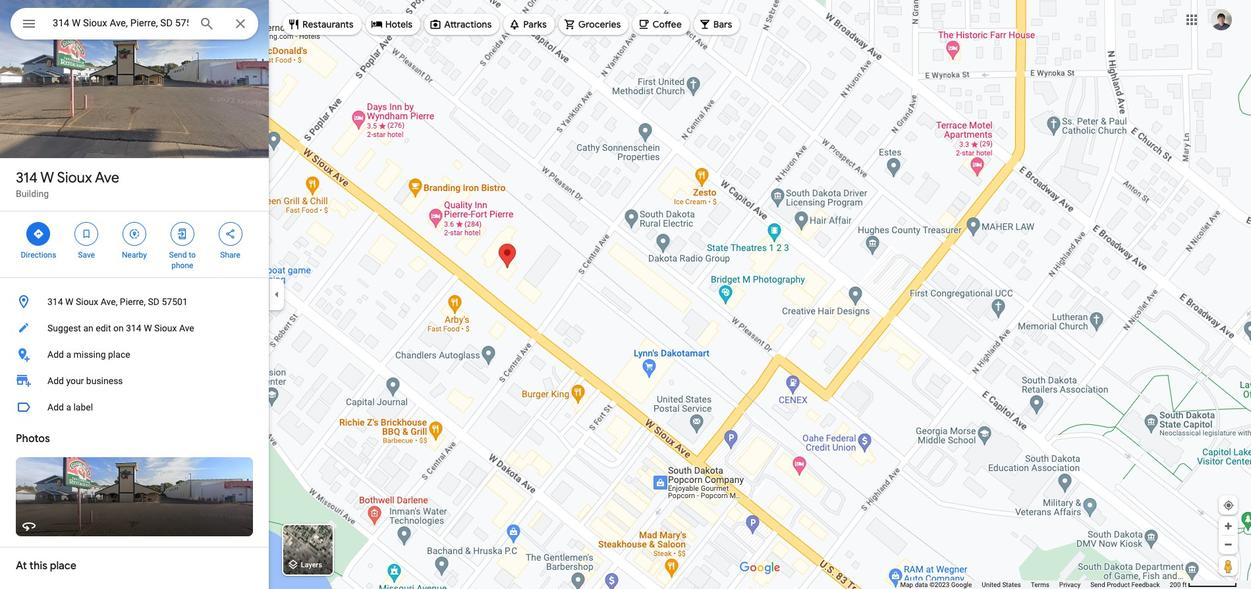 Task type: vqa. For each thing, say whether or not it's contained in the screenshot.
the bottom Add
yes



Task type: locate. For each thing, give the bounding box(es) containing it.
2 vertical spatial add
[[47, 402, 64, 413]]

1 vertical spatial a
[[66, 402, 71, 413]]

place
[[108, 349, 130, 360], [50, 560, 76, 573]]

314 w sioux ave, pierre, sd 57501
[[47, 297, 188, 307]]

this
[[29, 560, 48, 573]]

1 vertical spatial place
[[50, 560, 76, 573]]

add left label
[[47, 402, 64, 413]]

 search field
[[11, 8, 258, 42]]

to
[[189, 250, 196, 260]]

0 vertical spatial sioux
[[57, 169, 92, 187]]

hotels button
[[366, 9, 421, 40]]

314 up building
[[16, 169, 38, 187]]

send
[[169, 250, 187, 260], [1091, 581, 1106, 589]]

google
[[951, 581, 972, 589]]

data
[[915, 581, 928, 589]]

a left label
[[66, 402, 71, 413]]

1 horizontal spatial place
[[108, 349, 130, 360]]

0 vertical spatial 314
[[16, 169, 38, 187]]

add
[[47, 349, 64, 360], [47, 376, 64, 386], [47, 402, 64, 413]]

terms button
[[1031, 581, 1050, 589]]

google account: nolan park  
(nolan.park@adept.ai) image
[[1211, 9, 1232, 30]]

2 horizontal spatial w
[[144, 323, 152, 333]]

w
[[40, 169, 54, 187], [65, 297, 73, 307], [144, 323, 152, 333]]

footer
[[901, 581, 1170, 589]]

w up building
[[40, 169, 54, 187]]

0 vertical spatial send
[[169, 250, 187, 260]]

map
[[901, 581, 914, 589]]

add inside add a label button
[[47, 402, 64, 413]]

zoom in image
[[1224, 521, 1234, 531]]

0 vertical spatial add
[[47, 349, 64, 360]]

None field
[[53, 15, 188, 31]]

none field inside 314 w sioux ave, pierre, sd 57501 field
[[53, 15, 188, 31]]

1 vertical spatial add
[[47, 376, 64, 386]]

sioux for ave,
[[76, 297, 98, 307]]

2 vertical spatial sioux
[[154, 323, 177, 333]]

suggest
[[47, 323, 81, 333]]

parks button
[[504, 9, 555, 40]]

ave inside 314 w sioux ave building
[[95, 169, 119, 187]]

show your location image
[[1223, 500, 1235, 511]]

add left your
[[47, 376, 64, 386]]

add a missing place button
[[0, 341, 269, 368]]

a
[[66, 349, 71, 360], [66, 402, 71, 413]]

0 horizontal spatial 314
[[16, 169, 38, 187]]


[[129, 227, 140, 241]]

314 w sioux ave building
[[16, 169, 119, 199]]

w up suggest
[[65, 297, 73, 307]]

sioux down "57501"
[[154, 323, 177, 333]]

sioux inside 314 w sioux ave building
[[57, 169, 92, 187]]

sioux up 
[[57, 169, 92, 187]]

314
[[16, 169, 38, 187], [47, 297, 63, 307], [126, 323, 142, 333]]

w for ave
[[40, 169, 54, 187]]

footer containing map data ©2023 google
[[901, 581, 1170, 589]]

2 horizontal spatial 314
[[126, 323, 142, 333]]

sioux left ave,
[[76, 297, 98, 307]]

a left missing
[[66, 349, 71, 360]]

0 vertical spatial a
[[66, 349, 71, 360]]

show street view coverage image
[[1219, 556, 1238, 576]]

sioux
[[57, 169, 92, 187], [76, 297, 98, 307], [154, 323, 177, 333]]

0 vertical spatial ave
[[95, 169, 119, 187]]

0 horizontal spatial place
[[50, 560, 76, 573]]

missing
[[73, 349, 106, 360]]

0 horizontal spatial w
[[40, 169, 54, 187]]

1 horizontal spatial 314
[[47, 297, 63, 307]]

zoom out image
[[1224, 540, 1234, 550]]

1 add from the top
[[47, 349, 64, 360]]

actions for 314 w sioux ave region
[[0, 212, 269, 277]]

send inside button
[[1091, 581, 1106, 589]]

send up phone
[[169, 250, 187, 260]]

bars button
[[694, 9, 740, 40]]

1 vertical spatial ave
[[179, 323, 194, 333]]

restaurants
[[303, 18, 354, 30]]

place right this at bottom
[[50, 560, 76, 573]]

0 vertical spatial w
[[40, 169, 54, 187]]

send left product
[[1091, 581, 1106, 589]]

314 w sioux ave main content
[[0, 0, 269, 589]]

terms
[[1031, 581, 1050, 589]]

privacy button
[[1060, 581, 1081, 589]]

send product feedback button
[[1091, 581, 1160, 589]]

1 horizontal spatial w
[[65, 297, 73, 307]]

send inside send to phone
[[169, 250, 187, 260]]

2 vertical spatial w
[[144, 323, 152, 333]]

0 horizontal spatial ave
[[95, 169, 119, 187]]

2 vertical spatial 314
[[126, 323, 142, 333]]

collapse side panel image
[[270, 287, 284, 302]]


[[176, 227, 188, 241]]

parks
[[523, 18, 547, 30]]

sioux inside 314 w sioux ave, pierre, sd 57501 button
[[76, 297, 98, 307]]

add inside add your business link
[[47, 376, 64, 386]]

1 vertical spatial sioux
[[76, 297, 98, 307]]

share
[[220, 250, 240, 260]]

2 add from the top
[[47, 376, 64, 386]]

0 vertical spatial place
[[108, 349, 130, 360]]

photos
[[16, 432, 50, 446]]

2 a from the top
[[66, 402, 71, 413]]

sd
[[148, 297, 159, 307]]

1 vertical spatial send
[[1091, 581, 1106, 589]]

sioux for ave
[[57, 169, 92, 187]]

ave inside button
[[179, 323, 194, 333]]

w inside 314 w sioux ave building
[[40, 169, 54, 187]]

1 vertical spatial w
[[65, 297, 73, 307]]

200 ft
[[1170, 581, 1187, 589]]

314 inside 314 w sioux ave building
[[16, 169, 38, 187]]

place down on
[[108, 349, 130, 360]]

ave
[[95, 169, 119, 187], [179, 323, 194, 333]]

3 add from the top
[[47, 402, 64, 413]]

314 up suggest
[[47, 297, 63, 307]]

add a label button
[[0, 394, 269, 420]]

314 right on
[[126, 323, 142, 333]]

1 horizontal spatial ave
[[179, 323, 194, 333]]

1 a from the top
[[66, 349, 71, 360]]

1 vertical spatial 314
[[47, 297, 63, 307]]

1 horizontal spatial send
[[1091, 581, 1106, 589]]

directions
[[21, 250, 56, 260]]

add inside add a missing place button
[[47, 349, 64, 360]]

united
[[982, 581, 1001, 589]]

add down suggest
[[47, 349, 64, 360]]

0 horizontal spatial send
[[169, 250, 187, 260]]


[[81, 227, 92, 241]]

w down sd
[[144, 323, 152, 333]]

feedback
[[1132, 581, 1160, 589]]

57501
[[162, 297, 188, 307]]

save
[[78, 250, 95, 260]]

place inside button
[[108, 349, 130, 360]]

groceries
[[579, 18, 621, 30]]



Task type: describe. For each thing, give the bounding box(es) containing it.
add your business
[[47, 376, 123, 386]]

groceries button
[[559, 9, 629, 40]]

google maps element
[[0, 0, 1252, 589]]

©2023
[[930, 581, 950, 589]]

sioux inside suggest an edit on 314 w sioux ave button
[[154, 323, 177, 333]]

314 w sioux ave, pierre, sd 57501 button
[[0, 289, 269, 315]]

attractions
[[444, 18, 492, 30]]

200
[[1170, 581, 1181, 589]]

 button
[[11, 8, 47, 42]]

add your business link
[[0, 368, 269, 394]]

product
[[1107, 581, 1130, 589]]

send for send product feedback
[[1091, 581, 1106, 589]]


[[33, 227, 44, 241]]

pierre,
[[120, 297, 146, 307]]

at
[[16, 560, 27, 573]]

add for add a label
[[47, 402, 64, 413]]

edit
[[96, 323, 111, 333]]

coffee button
[[633, 9, 690, 40]]

nearby
[[122, 250, 147, 260]]

states
[[1003, 581, 1021, 589]]

restaurants button
[[283, 9, 362, 40]]

send product feedback
[[1091, 581, 1160, 589]]

314 W Sioux Ave, Pierre, SD 57501 field
[[11, 8, 258, 40]]

w for ave,
[[65, 297, 73, 307]]

suggest an edit on 314 w sioux ave
[[47, 323, 194, 333]]

united states
[[982, 581, 1021, 589]]

add for add a missing place
[[47, 349, 64, 360]]

add for add your business
[[47, 376, 64, 386]]

314 for ave
[[16, 169, 38, 187]]

hotels
[[385, 18, 413, 30]]

an
[[83, 323, 93, 333]]

united states button
[[982, 581, 1021, 589]]


[[224, 227, 236, 241]]

label
[[73, 402, 93, 413]]

footer inside the google maps element
[[901, 581, 1170, 589]]

on
[[113, 323, 124, 333]]

ft
[[1183, 581, 1187, 589]]

business
[[86, 376, 123, 386]]

attractions button
[[425, 9, 500, 40]]

send for send to phone
[[169, 250, 187, 260]]

add a missing place
[[47, 349, 130, 360]]

a for label
[[66, 402, 71, 413]]

privacy
[[1060, 581, 1081, 589]]

suggest an edit on 314 w sioux ave button
[[0, 315, 269, 341]]

your
[[66, 376, 84, 386]]

phone
[[171, 261, 193, 270]]

314 for ave,
[[47, 297, 63, 307]]

at this place
[[16, 560, 76, 573]]

ave,
[[101, 297, 118, 307]]

send to phone
[[169, 250, 196, 270]]

map data ©2023 google
[[901, 581, 972, 589]]

200 ft button
[[1170, 581, 1238, 589]]

layers
[[301, 561, 322, 570]]

coffee
[[653, 18, 682, 30]]

building
[[16, 188, 49, 199]]

add a label
[[47, 402, 93, 413]]

a for missing
[[66, 349, 71, 360]]


[[21, 14, 37, 33]]

bars
[[714, 18, 732, 30]]



